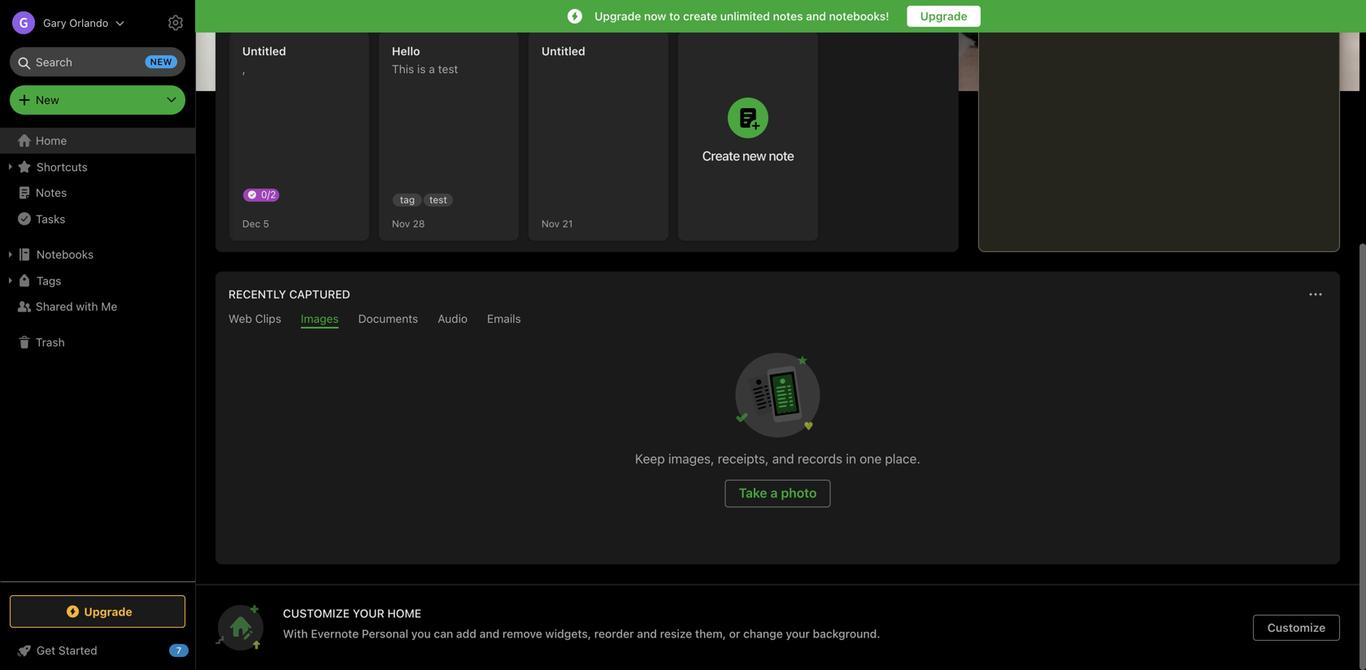 Task type: vqa. For each thing, say whether or not it's contained in the screenshot.
second thumbnail from left
no



Task type: describe. For each thing, give the bounding box(es) containing it.
notes
[[773, 9, 804, 23]]

now
[[644, 9, 667, 23]]

upgrade button
[[10, 596, 186, 628]]

gary!
[[336, 49, 374, 68]]

background.
[[813, 627, 881, 641]]

can
[[434, 627, 453, 641]]

you
[[412, 627, 431, 641]]

emails
[[487, 312, 521, 325]]

a inside take a photo button
[[771, 485, 778, 501]]

nov for nov 21
[[542, 218, 560, 229]]

,
[[242, 62, 246, 76]]

shared
[[36, 300, 73, 313]]

0/2
[[261, 189, 276, 200]]

home
[[388, 607, 422, 620]]

dec
[[242, 218, 261, 229]]

reorder
[[595, 627, 634, 641]]

records
[[798, 451, 843, 467]]

untitled for untitled
[[542, 44, 586, 58]]

notebooks
[[37, 248, 94, 261]]

unlimited
[[721, 9, 770, 23]]

21
[[563, 218, 573, 229]]

keep images, receipts, and records in one place.
[[636, 451, 921, 467]]

28
[[413, 218, 425, 229]]

trash link
[[0, 330, 194, 356]]

get
[[37, 644, 55, 657]]

Account field
[[0, 7, 125, 39]]

customize your home with evernote personal you can add and remove widgets, reorder and resize them, or change your background.
[[283, 607, 881, 641]]

0 vertical spatial customize button
[[1252, 46, 1341, 72]]

tag
[[400, 194, 415, 205]]

get started
[[37, 644, 97, 657]]

them,
[[696, 627, 727, 641]]

good afternoon, gary!
[[216, 49, 374, 68]]

is
[[417, 62, 426, 76]]

keep
[[636, 451, 665, 467]]

hello
[[392, 44, 420, 58]]

notebooks!
[[830, 9, 890, 23]]

personal
[[362, 627, 409, 641]]

expand tags image
[[4, 274, 17, 287]]

gary orlando
[[43, 17, 109, 29]]

captured
[[289, 288, 350, 301]]

this
[[392, 62, 414, 76]]

note
[[769, 148, 794, 164]]

documents
[[358, 312, 418, 325]]

web
[[229, 312, 252, 325]]

nov 28
[[392, 218, 425, 229]]

in
[[846, 451, 857, 467]]

hello this is a test
[[392, 44, 458, 76]]

upgrade now to create unlimited notes and notebooks!
[[595, 9, 890, 23]]

test inside hello this is a test
[[438, 62, 458, 76]]

Help and Learning task checklist field
[[0, 638, 195, 664]]

create new note button
[[679, 31, 819, 241]]

take a photo button
[[725, 480, 831, 508]]

notebooks link
[[0, 242, 194, 268]]

started
[[58, 644, 97, 657]]

or
[[730, 627, 741, 641]]

shared with me link
[[0, 294, 194, 320]]

and right add
[[480, 627, 500, 641]]

notes link
[[0, 180, 194, 206]]

5
[[263, 218, 269, 229]]

untitled for untitled ,
[[242, 44, 286, 58]]

tags button
[[0, 268, 194, 294]]

receipts,
[[718, 451, 769, 467]]

0 vertical spatial customize
[[1281, 52, 1334, 64]]

tasks
[[36, 212, 65, 226]]

photo
[[781, 485, 817, 501]]

audio tab
[[438, 312, 468, 329]]

customize
[[283, 607, 350, 620]]

7
[[176, 646, 182, 656]]

new inside "button"
[[743, 148, 767, 164]]

clips
[[255, 312, 281, 325]]

widgets,
[[546, 627, 592, 641]]

Start writing… text field
[[993, 1, 1339, 238]]

new
[[36, 93, 59, 107]]

good
[[216, 49, 255, 68]]

tree containing home
[[0, 128, 195, 581]]

nov for nov 28
[[392, 218, 410, 229]]

place.
[[886, 451, 921, 467]]



Task type: locate. For each thing, give the bounding box(es) containing it.
take
[[739, 485, 768, 501]]

emails tab
[[487, 312, 521, 329]]

images tab panel
[[216, 329, 1341, 565]]

test right the is
[[438, 62, 458, 76]]

more actions image
[[1307, 285, 1326, 304]]

change
[[744, 627, 783, 641]]

evernote
[[311, 627, 359, 641]]

upgrade inside button
[[921, 9, 968, 23]]

shortcuts button
[[0, 154, 194, 180]]

trash
[[36, 336, 65, 349]]

audio
[[438, 312, 468, 325]]

untitled ,
[[242, 44, 286, 76]]

web clips
[[229, 312, 281, 325]]

nov 21
[[542, 218, 573, 229]]

a right the is
[[429, 62, 435, 76]]

0 horizontal spatial upgrade
[[84, 605, 132, 619]]

1 vertical spatial new
[[743, 148, 767, 164]]

notes
[[36, 186, 67, 199]]

and right notes
[[807, 9, 827, 23]]

new left note
[[743, 148, 767, 164]]

0 horizontal spatial nov
[[392, 218, 410, 229]]

0 vertical spatial test
[[438, 62, 458, 76]]

settings image
[[166, 13, 186, 33]]

create
[[684, 9, 718, 23]]

0 horizontal spatial a
[[429, 62, 435, 76]]

shortcuts
[[37, 160, 88, 174]]

0 vertical spatial a
[[429, 62, 435, 76]]

recently captured
[[229, 288, 350, 301]]

0 vertical spatial new
[[150, 57, 173, 67]]

home link
[[0, 128, 195, 154]]

home
[[36, 134, 67, 147]]

create
[[703, 148, 740, 164]]

2 horizontal spatial upgrade
[[921, 9, 968, 23]]

1 untitled from the left
[[242, 44, 286, 58]]

remove
[[503, 627, 543, 641]]

your
[[353, 607, 385, 620]]

test
[[438, 62, 458, 76], [430, 194, 447, 205]]

resize
[[660, 627, 693, 641]]

documents tab
[[358, 312, 418, 329]]

tasks button
[[0, 206, 194, 232]]

with
[[76, 300, 98, 313]]

and inside the images tab panel
[[773, 451, 795, 467]]

tab list
[[219, 312, 1338, 329]]

images
[[301, 312, 339, 325]]

upgrade inside popup button
[[84, 605, 132, 619]]

to
[[670, 9, 681, 23]]

1 horizontal spatial new
[[743, 148, 767, 164]]

2 untitled from the left
[[542, 44, 586, 58]]

1 vertical spatial customize button
[[1254, 615, 1341, 641]]

recently
[[229, 288, 286, 301]]

web clips tab
[[229, 312, 281, 329]]

upgrade button
[[908, 6, 981, 27]]

new search field
[[21, 47, 177, 76]]

new
[[150, 57, 173, 67], [743, 148, 767, 164]]

nov
[[392, 218, 410, 229], [542, 218, 560, 229]]

new button
[[10, 85, 186, 115]]

1 horizontal spatial upgrade
[[595, 9, 642, 23]]

recently captured button
[[225, 285, 350, 304]]

More actions field
[[1305, 283, 1328, 306]]

untitled
[[242, 44, 286, 58], [542, 44, 586, 58]]

1 vertical spatial a
[[771, 485, 778, 501]]

test right tag
[[430, 194, 447, 205]]

add
[[456, 627, 477, 641]]

1 horizontal spatial nov
[[542, 218, 560, 229]]

0 horizontal spatial new
[[150, 57, 173, 67]]

and up the take a photo
[[773, 451, 795, 467]]

your
[[786, 627, 810, 641]]

me
[[101, 300, 117, 313]]

dec 5
[[242, 218, 269, 229]]

a right take at the bottom
[[771, 485, 778, 501]]

expand notebooks image
[[4, 248, 17, 261]]

click to collapse image
[[189, 640, 201, 660]]

new inside search box
[[150, 57, 173, 67]]

images tab
[[301, 312, 339, 329]]

shared with me
[[36, 300, 117, 313]]

a inside hello this is a test
[[429, 62, 435, 76]]

2 nov from the left
[[542, 218, 560, 229]]

Search text field
[[21, 47, 174, 76]]

customize
[[1281, 52, 1334, 64], [1268, 621, 1327, 635]]

0 horizontal spatial untitled
[[242, 44, 286, 58]]

one
[[860, 451, 882, 467]]

nov left 21
[[542, 218, 560, 229]]

1 vertical spatial customize
[[1268, 621, 1327, 635]]

1 vertical spatial test
[[430, 194, 447, 205]]

a
[[429, 62, 435, 76], [771, 485, 778, 501]]

1 horizontal spatial untitled
[[542, 44, 586, 58]]

take a photo
[[739, 485, 817, 501]]

nov left 28
[[392, 218, 410, 229]]

gary
[[43, 17, 66, 29]]

create new note tab panel
[[216, 16, 959, 252]]

create new note
[[703, 148, 794, 164]]

tags
[[37, 274, 61, 287]]

upgrade for upgrade now to create unlimited notes and notebooks!
[[595, 9, 642, 23]]

orlando
[[69, 17, 109, 29]]

tree
[[0, 128, 195, 581]]

1 nov from the left
[[392, 218, 410, 229]]

with
[[283, 627, 308, 641]]

tab list containing web clips
[[219, 312, 1338, 329]]

upgrade for upgrade button
[[921, 9, 968, 23]]

1 horizontal spatial a
[[771, 485, 778, 501]]

afternoon,
[[259, 49, 332, 68]]

and left resize in the bottom of the page
[[637, 627, 657, 641]]

images,
[[669, 451, 715, 467]]

new down "settings" icon
[[150, 57, 173, 67]]

upgrade
[[595, 9, 642, 23], [921, 9, 968, 23], [84, 605, 132, 619]]



